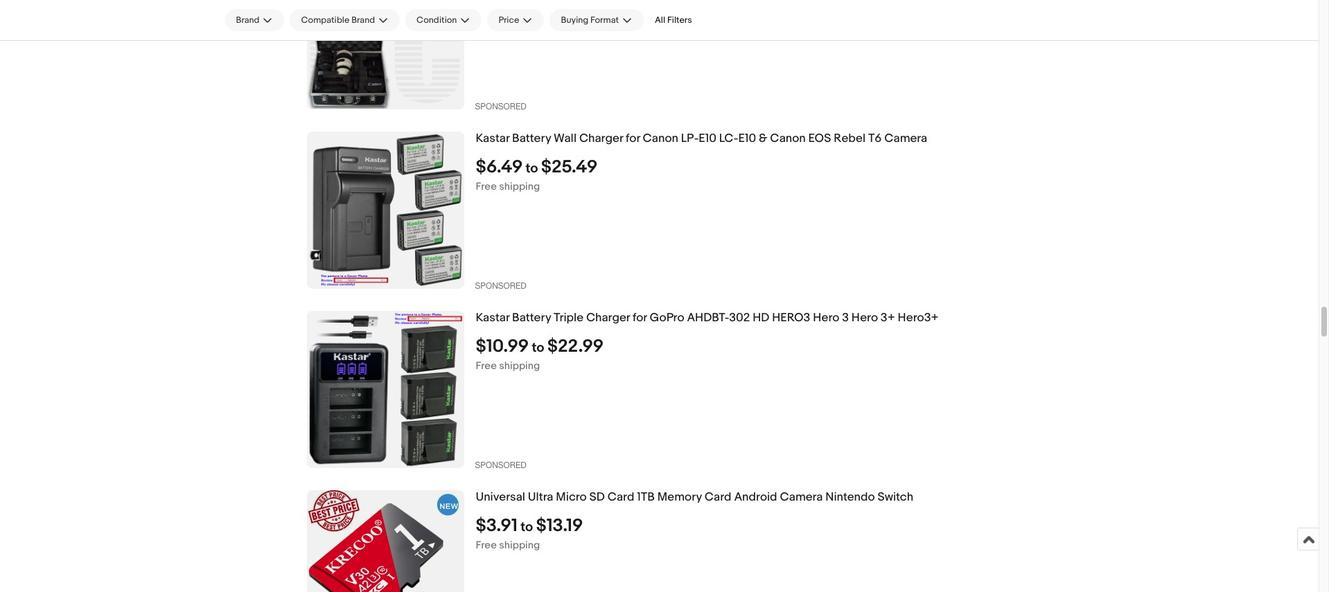 Task type: locate. For each thing, give the bounding box(es) containing it.
compatible
[[301, 15, 350, 26]]

3 free from the top
[[476, 360, 497, 373]]

charger for $22.99
[[586, 311, 630, 325]]

for
[[626, 132, 640, 146], [633, 311, 647, 325]]

sponsored up universal on the left of page
[[475, 461, 527, 471]]

to right the $6.49
[[526, 161, 538, 177]]

shipping inside $3.91 to $13.19 free shipping
[[499, 539, 540, 552]]

charger inside kastar battery wall charger for canon lp-e10 lc-e10 & canon eos rebel t6 camera link
[[580, 132, 623, 146]]

price button
[[488, 9, 545, 31]]

1 horizontal spatial canon
[[770, 132, 806, 146]]

ultra
[[528, 491, 553, 505]]

to for $3.91
[[521, 520, 533, 536]]

buying format
[[561, 15, 619, 26]]

1 brand from the left
[[236, 15, 260, 26]]

for left gopro
[[633, 311, 647, 325]]

sponsored for $6.49
[[475, 281, 527, 291]]

card
[[608, 491, 635, 505], [705, 491, 732, 505]]

1 vertical spatial battery
[[512, 311, 551, 325]]

kastar battery wall charger for canon lp-e10 lc-e10 & canon eos rebel t6 camera link
[[476, 132, 1165, 146]]

0 horizontal spatial brand
[[236, 15, 260, 26]]

1 vertical spatial kastar
[[476, 311, 510, 325]]

2 battery from the top
[[512, 311, 551, 325]]

0 vertical spatial sponsored
[[475, 102, 527, 112]]

battery for $6.49
[[512, 132, 551, 146]]

0 horizontal spatial hero
[[813, 311, 840, 325]]

lc-
[[719, 132, 739, 146]]

free inside $3.91 to $13.19 free shipping
[[476, 539, 497, 552]]

kastar up the $6.49
[[476, 132, 510, 146]]

kastar for $10.99
[[476, 311, 510, 325]]

free
[[476, 1, 497, 14], [476, 180, 497, 193], [476, 360, 497, 373], [476, 539, 497, 552]]

sponsored for $10.99
[[475, 461, 527, 471]]

1 shipping from the top
[[499, 1, 540, 14]]

battery
[[512, 132, 551, 146], [512, 311, 551, 325]]

4 free from the top
[[476, 539, 497, 552]]

to for $6.49
[[526, 161, 538, 177]]

sponsored up the $6.49
[[475, 102, 527, 112]]

free for $3.91
[[476, 539, 497, 552]]

kastar up $10.99
[[476, 311, 510, 325]]

shipping inside $6.49 to $25.49 free shipping
[[499, 180, 540, 193]]

e10
[[699, 132, 717, 146], [739, 132, 756, 146]]

charger inside the kastar battery triple charger for gopro ahdbt-302 hd hero3 hero 3 hero 3+ hero3+ link
[[586, 311, 630, 325]]

to
[[526, 161, 538, 177], [532, 340, 544, 356], [521, 520, 533, 536]]

0 horizontal spatial e10
[[699, 132, 717, 146]]

1 hero from the left
[[813, 311, 840, 325]]

$10.99 to $22.99 free shipping
[[476, 336, 604, 373]]

0 vertical spatial camera
[[885, 132, 928, 146]]

kastar battery triple charger for gopro ahdbt-302 hd hero3 hero 3 hero 3+ hero3+ link
[[476, 311, 1165, 326]]

shipping down the $6.49
[[499, 180, 540, 193]]

1 card from the left
[[608, 491, 635, 505]]

canon
[[643, 132, 679, 146], [770, 132, 806, 146]]

charger right triple
[[586, 311, 630, 325]]

camera right android
[[780, 491, 823, 505]]

kastar
[[476, 132, 510, 146], [476, 311, 510, 325]]

free shipping
[[476, 1, 540, 14]]

brand inside compatible brand dropdown button
[[352, 15, 375, 26]]

card left android
[[705, 491, 732, 505]]

shipping for $3.91
[[499, 539, 540, 552]]

acuvar weatherproof hard case with customizable foam, 13" x 10" x 6" camera dslr image
[[307, 0, 464, 109]]

triple
[[554, 311, 584, 325]]

for left lp-
[[626, 132, 640, 146]]

e10 left the lc-
[[699, 132, 717, 146]]

0 vertical spatial to
[[526, 161, 538, 177]]

$6.49 to $25.49 free shipping
[[476, 157, 598, 193]]

1 vertical spatial sponsored
[[475, 281, 527, 291]]

free inside the $10.99 to $22.99 free shipping
[[476, 360, 497, 373]]

0 horizontal spatial card
[[608, 491, 635, 505]]

1 vertical spatial charger
[[586, 311, 630, 325]]

free inside $6.49 to $25.49 free shipping
[[476, 180, 497, 193]]

kastar inside kastar battery wall charger for canon lp-e10 lc-e10 & canon eos rebel t6 camera link
[[476, 132, 510, 146]]

to inside $3.91 to $13.19 free shipping
[[521, 520, 533, 536]]

2 free from the top
[[476, 180, 497, 193]]

hero right "3"
[[852, 311, 878, 325]]

1 horizontal spatial brand
[[352, 15, 375, 26]]

sponsored
[[475, 102, 527, 112], [475, 281, 527, 291], [475, 461, 527, 471]]

2 sponsored from the top
[[475, 281, 527, 291]]

e10 left the &
[[739, 132, 756, 146]]

for for $22.99
[[633, 311, 647, 325]]

sponsored up $10.99
[[475, 281, 527, 291]]

2 shipping from the top
[[499, 180, 540, 193]]

camera inside kastar battery wall charger for canon lp-e10 lc-e10 & canon eos rebel t6 camera link
[[885, 132, 928, 146]]

1 kastar from the top
[[476, 132, 510, 146]]

0 vertical spatial battery
[[512, 132, 551, 146]]

$3.91
[[476, 516, 518, 537]]

1 battery from the top
[[512, 132, 551, 146]]

to inside the $10.99 to $22.99 free shipping
[[532, 340, 544, 356]]

card right the sd
[[608, 491, 635, 505]]

302
[[729, 311, 750, 325]]

battery left wall
[[512, 132, 551, 146]]

charger for $25.49
[[580, 132, 623, 146]]

1 horizontal spatial card
[[705, 491, 732, 505]]

1 horizontal spatial hero
[[852, 311, 878, 325]]

1 horizontal spatial e10
[[739, 132, 756, 146]]

0 vertical spatial charger
[[580, 132, 623, 146]]

shipping
[[499, 1, 540, 14], [499, 180, 540, 193], [499, 360, 540, 373], [499, 539, 540, 552]]

ahdbt-
[[687, 311, 729, 325]]

1tb
[[637, 491, 655, 505]]

shipping up price
[[499, 1, 540, 14]]

0 horizontal spatial camera
[[780, 491, 823, 505]]

wall
[[554, 132, 577, 146]]

2 card from the left
[[705, 491, 732, 505]]

camera
[[885, 132, 928, 146], [780, 491, 823, 505]]

buying format button
[[550, 9, 644, 31]]

to inside $6.49 to $25.49 free shipping
[[526, 161, 538, 177]]

1 free from the top
[[476, 1, 497, 14]]

to right $3.91
[[521, 520, 533, 536]]

0 vertical spatial kastar
[[476, 132, 510, 146]]

lp-
[[681, 132, 699, 146]]

1 vertical spatial to
[[532, 340, 544, 356]]

kastar battery wall charger for canon lp-e10 lc-e10 & canon eos rebel t6 camera
[[476, 132, 928, 146]]

$3.91 to $13.19 free shipping
[[476, 516, 583, 552]]

2 vertical spatial to
[[521, 520, 533, 536]]

$25.49
[[541, 157, 598, 178]]

1 vertical spatial for
[[633, 311, 647, 325]]

memory
[[658, 491, 702, 505]]

to right $10.99
[[532, 340, 544, 356]]

1 canon from the left
[[643, 132, 679, 146]]

2 kastar from the top
[[476, 311, 510, 325]]

2 canon from the left
[[770, 132, 806, 146]]

camera inside universal ultra micro sd card 1tb memory card android camera nintendo switch link
[[780, 491, 823, 505]]

3 sponsored from the top
[[475, 461, 527, 471]]

1 horizontal spatial camera
[[885, 132, 928, 146]]

camera right t6
[[885, 132, 928, 146]]

brand
[[236, 15, 260, 26], [352, 15, 375, 26]]

shipping inside the $10.99 to $22.99 free shipping
[[499, 360, 540, 373]]

buying
[[561, 15, 589, 26]]

0 vertical spatial for
[[626, 132, 640, 146]]

shipping down $10.99
[[499, 360, 540, 373]]

hero
[[813, 311, 840, 325], [852, 311, 878, 325]]

3 shipping from the top
[[499, 360, 540, 373]]

1 vertical spatial camera
[[780, 491, 823, 505]]

0 horizontal spatial canon
[[643, 132, 679, 146]]

charger right wall
[[580, 132, 623, 146]]

canon left lp-
[[643, 132, 679, 146]]

2 vertical spatial sponsored
[[475, 461, 527, 471]]

charger
[[580, 132, 623, 146], [586, 311, 630, 325]]

2 brand from the left
[[352, 15, 375, 26]]

4 shipping from the top
[[499, 539, 540, 552]]

price
[[499, 15, 520, 26]]

hero left "3"
[[813, 311, 840, 325]]

shipping down $3.91
[[499, 539, 540, 552]]

canon right the &
[[770, 132, 806, 146]]

battery left triple
[[512, 311, 551, 325]]



Task type: vqa. For each thing, say whether or not it's contained in the screenshot.
GPS
no



Task type: describe. For each thing, give the bounding box(es) containing it.
hero3+
[[898, 311, 939, 325]]

switch
[[878, 491, 914, 505]]

$6.49
[[476, 157, 523, 178]]

condition button
[[406, 9, 482, 31]]

universal ultra micro sd card 1tb memory card android camera nintendo switch
[[476, 491, 914, 505]]

android
[[734, 491, 778, 505]]

2 hero from the left
[[852, 311, 878, 325]]

compatible brand
[[301, 15, 375, 26]]

kastar battery triple charger for gopro ahdbt-302 hd hero3 hero 3 hero 3+ hero3+
[[476, 311, 939, 325]]

format
[[591, 15, 619, 26]]

shipping for $6.49
[[499, 180, 540, 193]]

$22.99
[[547, 336, 604, 358]]

rebel
[[834, 132, 866, 146]]

&
[[759, 132, 768, 146]]

battery for $10.99
[[512, 311, 551, 325]]

compatible brand button
[[290, 9, 400, 31]]

kastar battery triple charger for gopro ahdbt-302 hd hero3 hero 3 hero 3+ hero3+ image
[[307, 311, 464, 469]]

shipping for $10.99
[[499, 360, 540, 373]]

$10.99
[[476, 336, 529, 358]]

to for $10.99
[[532, 340, 544, 356]]

t6
[[869, 132, 882, 146]]

$13.19
[[536, 516, 583, 537]]

2 e10 from the left
[[739, 132, 756, 146]]

3
[[842, 311, 849, 325]]

universal
[[476, 491, 525, 505]]

condition
[[417, 15, 457, 26]]

free for $6.49
[[476, 180, 497, 193]]

nintendo
[[826, 491, 875, 505]]

kastar battery wall charger for canon lp-e10 lc-e10 & canon eos rebel t6 camera image
[[307, 132, 464, 289]]

universal ultra micro sd card 1tb memory card android camera nintendo switch link
[[476, 491, 1165, 505]]

filters
[[668, 15, 692, 26]]

hd
[[753, 311, 770, 325]]

free for $10.99
[[476, 360, 497, 373]]

universal ultra micro sd card 1tb memory card android camera nintendo switch image
[[307, 491, 464, 593]]

all
[[655, 15, 666, 26]]

brand inside the brand dropdown button
[[236, 15, 260, 26]]

hero3
[[772, 311, 811, 325]]

3+
[[881, 311, 895, 325]]

eos
[[809, 132, 832, 146]]

1 e10 from the left
[[699, 132, 717, 146]]

all filters button
[[650, 9, 698, 31]]

kastar for $6.49
[[476, 132, 510, 146]]

sd
[[590, 491, 605, 505]]

all filters
[[655, 15, 692, 26]]

for for $25.49
[[626, 132, 640, 146]]

micro
[[556, 491, 587, 505]]

1 sponsored from the top
[[475, 102, 527, 112]]

brand button
[[225, 9, 285, 31]]

gopro
[[650, 311, 685, 325]]



